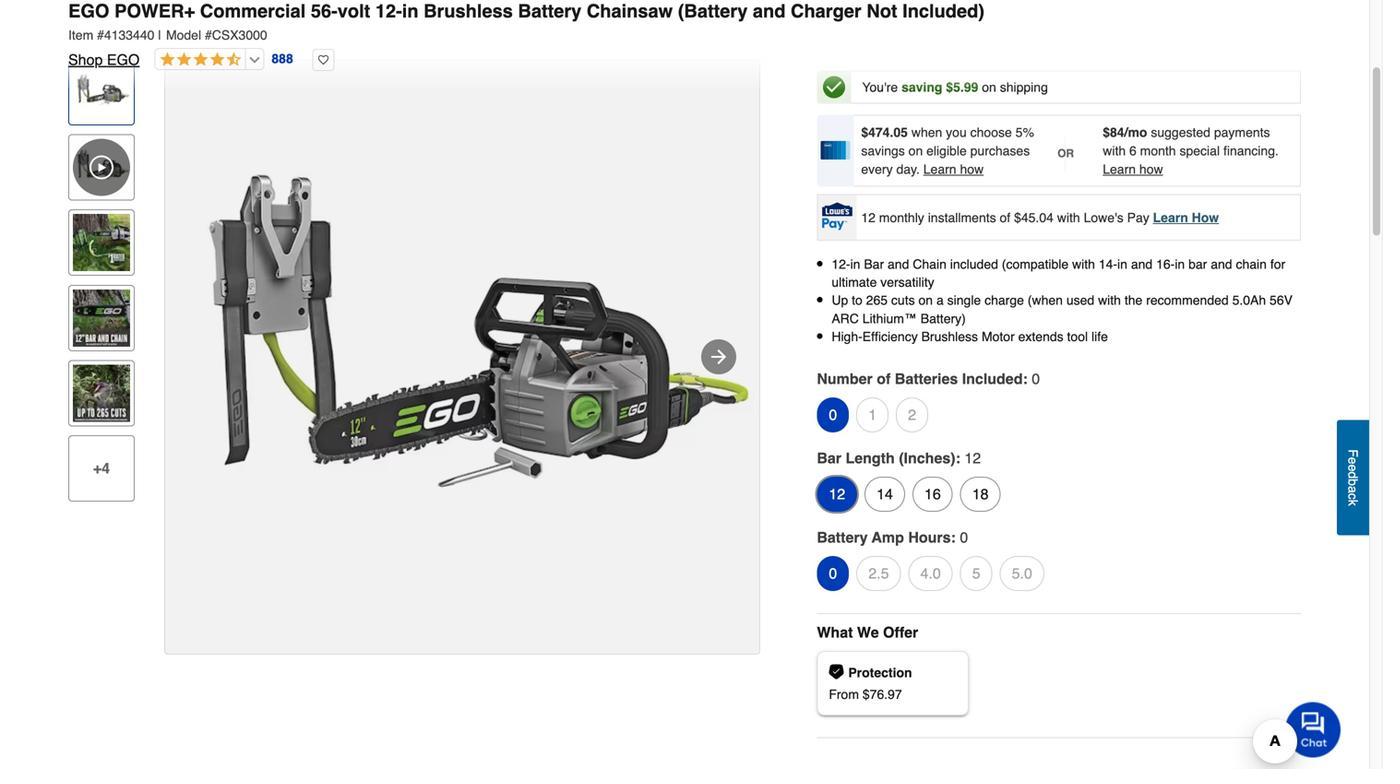 Task type: locate. For each thing, give the bounding box(es) containing it.
in inside ego power+ commercial 56-volt 12-in brushless battery chainsaw (battery and charger not included) item # 4133440 | model # csx3000
[[402, 0, 419, 22]]

0 vertical spatial on
[[982, 80, 997, 95]]

included)
[[903, 0, 985, 22]]

1 horizontal spatial how
[[1140, 162, 1164, 177]]

0 horizontal spatial #
[[97, 28, 104, 42]]

not
[[867, 0, 898, 22]]

learn how button down eligible
[[924, 160, 984, 179]]

1 vertical spatial :
[[956, 450, 961, 467]]

power+
[[114, 0, 195, 22]]

0 vertical spatial bar
[[864, 257, 884, 272]]

1 vertical spatial brushless
[[922, 329, 979, 344]]

with inside suggested payments with 6 month special financing. learn how
[[1103, 144, 1126, 158]]

learn down eligible
[[924, 162, 957, 177]]

0 vertical spatial 12-
[[376, 0, 402, 22]]

1 horizontal spatial brushless
[[922, 329, 979, 344]]

item number 4 1 3 3 4 4 0 and model number c s x 3 0 0 0 element
[[68, 26, 1302, 44]]

offer
[[883, 624, 919, 642]]

e up b
[[1346, 465, 1361, 472]]

1 vertical spatial a
[[1346, 486, 1361, 493]]

2 horizontal spatial 12
[[965, 450, 981, 467]]

0 horizontal spatial brushless
[[424, 0, 513, 22]]

2 # from the left
[[205, 28, 212, 42]]

ego
[[68, 0, 109, 22], [107, 51, 140, 68]]

1 horizontal spatial 12-
[[832, 257, 851, 272]]

56-
[[311, 0, 338, 22]]

1 how from the left
[[960, 162, 984, 177]]

0 horizontal spatial 12
[[829, 486, 846, 503]]

+4 button
[[68, 436, 135, 502]]

5.0
[[1012, 565, 1033, 582]]

bar left length
[[817, 450, 842, 467]]

2 e from the top
[[1346, 465, 1361, 472]]

2 vertical spatial 12
[[829, 486, 846, 503]]

0 horizontal spatial of
[[877, 371, 891, 388]]

12 up 18
[[965, 450, 981, 467]]

: for 0
[[951, 529, 956, 546]]

charger
[[791, 0, 862, 22]]

on right "$5.99"
[[982, 80, 997, 95]]

battery)
[[921, 311, 966, 326]]

month
[[1141, 144, 1177, 158]]

$84/mo
[[1103, 125, 1148, 140]]

d
[[1346, 472, 1361, 479]]

1 learn how button from the left
[[924, 160, 984, 179]]

the
[[1125, 293, 1143, 308]]

# right model
[[205, 28, 212, 42]]

a inside button
[[1346, 486, 1361, 493]]

bar inside 12-in bar and chain included (compatible with 14-in and 16-in bar and chain for ultimate versatility up to 265 cuts on a single charge (when used with the recommended 5.0ah 56v arc lithium™ battery) high-efficiency brushless motor extends tool life
[[864, 257, 884, 272]]

on
[[982, 80, 997, 95], [909, 144, 923, 158], [919, 293, 933, 308]]

a
[[937, 293, 944, 308], [1346, 486, 1361, 493]]

1 horizontal spatial learn how button
[[1103, 160, 1164, 179]]

and left the 16-
[[1132, 257, 1153, 272]]

suggested payments with 6 month special financing. learn how
[[1103, 125, 1279, 177]]

5%
[[1016, 125, 1035, 140]]

brushless inside 12-in bar and chain included (compatible with 14-in and 16-in bar and chain for ultimate versatility up to 265 cuts on a single charge (when used with the recommended 5.0ah 56v arc lithium™ battery) high-efficiency brushless motor extends tool life
[[922, 329, 979, 344]]

12 left 14
[[829, 486, 846, 503]]

special
[[1180, 144, 1220, 158]]

1 horizontal spatial bar
[[864, 257, 884, 272]]

efficiency
[[863, 329, 918, 344]]

how down eligible
[[960, 162, 984, 177]]

1 vertical spatial bar
[[817, 450, 842, 467]]

2 how from the left
[[1140, 162, 1164, 177]]

how
[[960, 162, 984, 177], [1140, 162, 1164, 177]]

how down the month
[[1140, 162, 1164, 177]]

and up versatility
[[888, 257, 910, 272]]

12 for 12
[[829, 486, 846, 503]]

of
[[1000, 210, 1011, 225], [877, 371, 891, 388]]

included
[[962, 371, 1023, 388]]

1 vertical spatial ego
[[107, 51, 140, 68]]

learn how button down 6
[[1103, 160, 1164, 179]]

0 horizontal spatial a
[[937, 293, 944, 308]]

heart outline image
[[313, 49, 335, 71]]

battery left amp
[[817, 529, 868, 546]]

# right the item
[[97, 28, 104, 42]]

learn how button for $474.05
[[924, 160, 984, 179]]

commercial
[[200, 0, 306, 22]]

motor
[[982, 329, 1015, 344]]

0 vertical spatial brushless
[[424, 0, 513, 22]]

2 learn how button from the left
[[1103, 160, 1164, 179]]

with left 14-
[[1073, 257, 1096, 272]]

with left 6
[[1103, 144, 1126, 158]]

payments
[[1215, 125, 1271, 140]]

how
[[1192, 210, 1220, 225]]

day.
[[897, 162, 920, 177]]

0 vertical spatial 12
[[862, 210, 876, 225]]

brushless
[[424, 0, 513, 22], [922, 329, 979, 344]]

ego up the item
[[68, 0, 109, 22]]

ego  #csx3000 - thumbnail4 image
[[73, 365, 130, 422]]

on right cuts
[[919, 293, 933, 308]]

how inside button
[[960, 162, 984, 177]]

learn right pay
[[1153, 210, 1189, 225]]

bar
[[864, 257, 884, 272], [817, 450, 842, 467]]

0 horizontal spatial battery
[[518, 0, 582, 22]]

ego down 4133440
[[107, 51, 140, 68]]

(when
[[1028, 293, 1063, 308]]

b
[[1346, 479, 1361, 486]]

4.0
[[921, 565, 941, 582]]

1 vertical spatial on
[[909, 144, 923, 158]]

battery left chainsaw
[[518, 0, 582, 22]]

when you choose 5% savings on eligible purchases every day.
[[862, 125, 1035, 177]]

2 horizontal spatial learn
[[1153, 210, 1189, 225]]

learn down 6
[[1103, 162, 1136, 177]]

in
[[402, 0, 419, 22], [851, 257, 861, 272], [1118, 257, 1128, 272], [1175, 257, 1185, 272]]

|
[[158, 28, 161, 42]]

16
[[925, 486, 941, 503]]

brushless inside ego power+ commercial 56-volt 12-in brushless battery chainsaw (battery and charger not included) item # 4133440 | model # csx3000
[[424, 0, 513, 22]]

1 vertical spatial battery
[[817, 529, 868, 546]]

chain
[[913, 257, 947, 272]]

battery
[[518, 0, 582, 22], [817, 529, 868, 546]]

on up day.
[[909, 144, 923, 158]]

6
[[1130, 144, 1137, 158]]

e up the d
[[1346, 457, 1361, 465]]

0
[[1032, 371, 1040, 388], [829, 407, 837, 424], [960, 529, 968, 546], [829, 565, 837, 582]]

used
[[1067, 293, 1095, 308]]

a inside 12-in bar and chain included (compatible with 14-in and 16-in bar and chain for ultimate versatility up to 265 cuts on a single charge (when used with the recommended 5.0ah 56v arc lithium™ battery) high-efficiency brushless motor extends tool life
[[937, 293, 944, 308]]

f
[[1346, 450, 1361, 457]]

ego  #csx3000 image
[[165, 60, 760, 654]]

0 down number
[[829, 407, 837, 424]]

1 vertical spatial 12-
[[832, 257, 851, 272]]

12 right "lowes pay logo"
[[862, 210, 876, 225]]

a up battery)
[[937, 293, 944, 308]]

1 horizontal spatial learn
[[1103, 162, 1136, 177]]

in up the on the right
[[1118, 257, 1128, 272]]

battery inside ego power+ commercial 56-volt 12-in brushless battery chainsaw (battery and charger not included) item # 4133440 | model # csx3000
[[518, 0, 582, 22]]

c
[[1346, 493, 1361, 500]]

888
[[272, 51, 293, 66]]

option group
[[810, 765, 1309, 770]]

1 horizontal spatial 12
[[862, 210, 876, 225]]

2 vertical spatial on
[[919, 293, 933, 308]]

e
[[1346, 457, 1361, 465], [1346, 465, 1361, 472]]

$45.04
[[1015, 210, 1054, 225]]

4133440
[[104, 28, 155, 42]]

265
[[866, 293, 888, 308]]

0 vertical spatial a
[[937, 293, 944, 308]]

12- up ultimate
[[832, 257, 851, 272]]

0 horizontal spatial 12-
[[376, 0, 402, 22]]

$474.05
[[862, 125, 908, 140]]

shop
[[68, 51, 103, 68]]

1 horizontal spatial of
[[1000, 210, 1011, 225]]

of right number
[[877, 371, 891, 388]]

14-
[[1099, 257, 1118, 272]]

$76.97
[[863, 688, 902, 702]]

+4
[[93, 460, 110, 477]]

in left bar
[[1175, 257, 1185, 272]]

suggested
[[1151, 125, 1211, 140]]

protection from $76.97
[[829, 666, 913, 702]]

learn
[[924, 162, 957, 177], [1103, 162, 1136, 177], [1153, 210, 1189, 225]]

0 horizontal spatial how
[[960, 162, 984, 177]]

in right volt
[[402, 0, 419, 22]]

(compatible
[[1002, 257, 1069, 272]]

a up k
[[1346, 486, 1361, 493]]

how inside suggested payments with 6 month special financing. learn how
[[1140, 162, 1164, 177]]

bar up ultimate
[[864, 257, 884, 272]]

5
[[973, 565, 981, 582]]

0 horizontal spatial learn how button
[[924, 160, 984, 179]]

12- right volt
[[376, 0, 402, 22]]

item
[[68, 28, 93, 42]]

1 horizontal spatial a
[[1346, 486, 1361, 493]]

arc
[[832, 311, 859, 326]]

bar length (inches) : 12
[[817, 450, 981, 467]]

battery amp hours : 0
[[817, 529, 968, 546]]

0 vertical spatial battery
[[518, 0, 582, 22]]

on inside 12-in bar and chain included (compatible with 14-in and 16-in bar and chain for ultimate versatility up to 265 cuts on a single charge (when used with the recommended 5.0ah 56v arc lithium™ battery) high-efficiency brushless motor extends tool life
[[919, 293, 933, 308]]

of left $45.04
[[1000, 210, 1011, 225]]

12-in bar and chain included (compatible with 14-in and 16-in bar and chain for ultimate versatility up to 265 cuts on a single charge (when used with the recommended 5.0ah 56v arc lithium™ battery) high-efficiency brushless motor extends tool life
[[832, 257, 1293, 344]]

0 right hours
[[960, 529, 968, 546]]

1 vertical spatial 12
[[965, 450, 981, 467]]

and right (battery
[[753, 0, 786, 22]]

2 vertical spatial :
[[951, 529, 956, 546]]

0 vertical spatial ego
[[68, 0, 109, 22]]

volt
[[338, 0, 370, 22]]

1 horizontal spatial #
[[205, 28, 212, 42]]



Task type: describe. For each thing, give the bounding box(es) containing it.
you
[[946, 125, 967, 140]]

savings
[[862, 144, 905, 158]]

for
[[1271, 257, 1286, 272]]

recommended
[[1147, 293, 1229, 308]]

or
[[1058, 147, 1075, 160]]

0 vertical spatial of
[[1000, 210, 1011, 225]]

1
[[869, 407, 877, 424]]

: for 12
[[956, 450, 961, 467]]

chat invite button image
[[1286, 702, 1342, 758]]

protection plan filled image
[[829, 665, 844, 680]]

f e e d b a c k
[[1346, 450, 1361, 506]]

learn how
[[924, 162, 984, 177]]

up
[[832, 293, 849, 308]]

tool
[[1068, 329, 1088, 344]]

$5.99
[[946, 80, 979, 95]]

12- inside ego power+ commercial 56-volt 12-in brushless battery chainsaw (battery and charger not included) item # 4133440 | model # csx3000
[[376, 0, 402, 22]]

f e e d b a c k button
[[1338, 420, 1370, 536]]

we
[[857, 624, 879, 642]]

life
[[1092, 329, 1109, 344]]

0 down extends
[[1032, 371, 1040, 388]]

you're
[[863, 80, 898, 95]]

5.0ah
[[1233, 293, 1267, 308]]

purchases
[[971, 144, 1030, 158]]

extends
[[1019, 329, 1064, 344]]

ego  #csx3000 - thumbnail image
[[73, 64, 130, 121]]

16-
[[1157, 257, 1175, 272]]

and inside ego power+ commercial 56-volt 12-in brushless battery chainsaw (battery and charger not included) item # 4133440 | model # csx3000
[[753, 0, 786, 22]]

check circle filled image
[[823, 76, 845, 98]]

eligible
[[927, 144, 967, 158]]

batteries
[[895, 371, 958, 388]]

0 left 2.5
[[829, 565, 837, 582]]

length
[[846, 450, 895, 467]]

1 vertical spatial of
[[877, 371, 891, 388]]

pay
[[1128, 210, 1150, 225]]

csx3000
[[212, 28, 267, 42]]

on inside when you choose 5% savings on eligible purchases every day.
[[909, 144, 923, 158]]

saving
[[902, 80, 943, 95]]

chain
[[1236, 257, 1267, 272]]

14
[[877, 486, 893, 503]]

what we offer
[[817, 624, 919, 642]]

number
[[817, 371, 873, 388]]

financing.
[[1224, 144, 1279, 158]]

ego  #csx3000 - thumbnail3 image
[[73, 290, 130, 347]]

k
[[1346, 500, 1361, 506]]

installments
[[928, 210, 997, 225]]

1 e from the top
[[1346, 457, 1361, 465]]

versatility
[[881, 275, 935, 290]]

ego power+ commercial 56-volt 12-in brushless battery chainsaw (battery and charger not included) item # 4133440 | model # csx3000
[[68, 0, 985, 42]]

number of batteries included : 0
[[817, 371, 1040, 388]]

ultimate
[[832, 275, 877, 290]]

learn how button for $84/mo
[[1103, 160, 1164, 179]]

learn how link
[[1153, 210, 1220, 225]]

amp
[[872, 529, 904, 546]]

to
[[852, 293, 863, 308]]

choose
[[971, 125, 1012, 140]]

included
[[951, 257, 999, 272]]

hours
[[909, 529, 951, 546]]

chainsaw
[[587, 0, 673, 22]]

and right bar
[[1211, 257, 1233, 272]]

12 monthly installments of $45.04 with lowe's pay learn how
[[862, 210, 1220, 225]]

2.5
[[869, 565, 889, 582]]

every
[[862, 162, 893, 177]]

when
[[912, 125, 943, 140]]

arrow right image
[[708, 346, 730, 368]]

(battery
[[678, 0, 748, 22]]

with right $45.04
[[1058, 210, 1081, 225]]

in up ultimate
[[851, 257, 861, 272]]

ego inside ego power+ commercial 56-volt 12-in brushless battery chainsaw (battery and charger not included) item # 4133440 | model # csx3000
[[68, 0, 109, 22]]

you're saving $5.99 on shipping
[[863, 80, 1048, 95]]

1 # from the left
[[97, 28, 104, 42]]

0 horizontal spatial bar
[[817, 450, 842, 467]]

lithium™
[[863, 311, 917, 326]]

model
[[166, 28, 201, 42]]

(inches)
[[899, 450, 956, 467]]

lowes pay logo image
[[819, 203, 856, 230]]

with left the on the right
[[1099, 293, 1121, 308]]

12- inside 12-in bar and chain included (compatible with 14-in and 16-in bar and chain for ultimate versatility up to 265 cuts on a single charge (when used with the recommended 5.0ah 56v arc lithium™ battery) high-efficiency brushless motor extends tool life
[[832, 257, 851, 272]]

what
[[817, 624, 853, 642]]

cuts
[[892, 293, 915, 308]]

56v
[[1270, 293, 1293, 308]]

1 horizontal spatial battery
[[817, 529, 868, 546]]

18
[[973, 486, 989, 503]]

ego  #csx3000 - thumbnail2 image
[[73, 214, 130, 272]]

from
[[829, 688, 859, 702]]

12 for 12 monthly installments of $45.04 with lowe's pay learn how
[[862, 210, 876, 225]]

charge
[[985, 293, 1025, 308]]

learn inside suggested payments with 6 month special financing. learn how
[[1103, 162, 1136, 177]]

monthly
[[879, 210, 925, 225]]

lowe's
[[1084, 210, 1124, 225]]

0 horizontal spatial learn
[[924, 162, 957, 177]]

single
[[948, 293, 981, 308]]

0 vertical spatial :
[[1023, 371, 1028, 388]]

shop ego
[[68, 51, 140, 68]]

bar
[[1189, 257, 1208, 272]]

high-
[[832, 329, 863, 344]]

4.5 stars image
[[155, 52, 241, 69]]

protection
[[849, 666, 913, 681]]



Task type: vqa. For each thing, say whether or not it's contained in the screenshot.
Appliances
no



